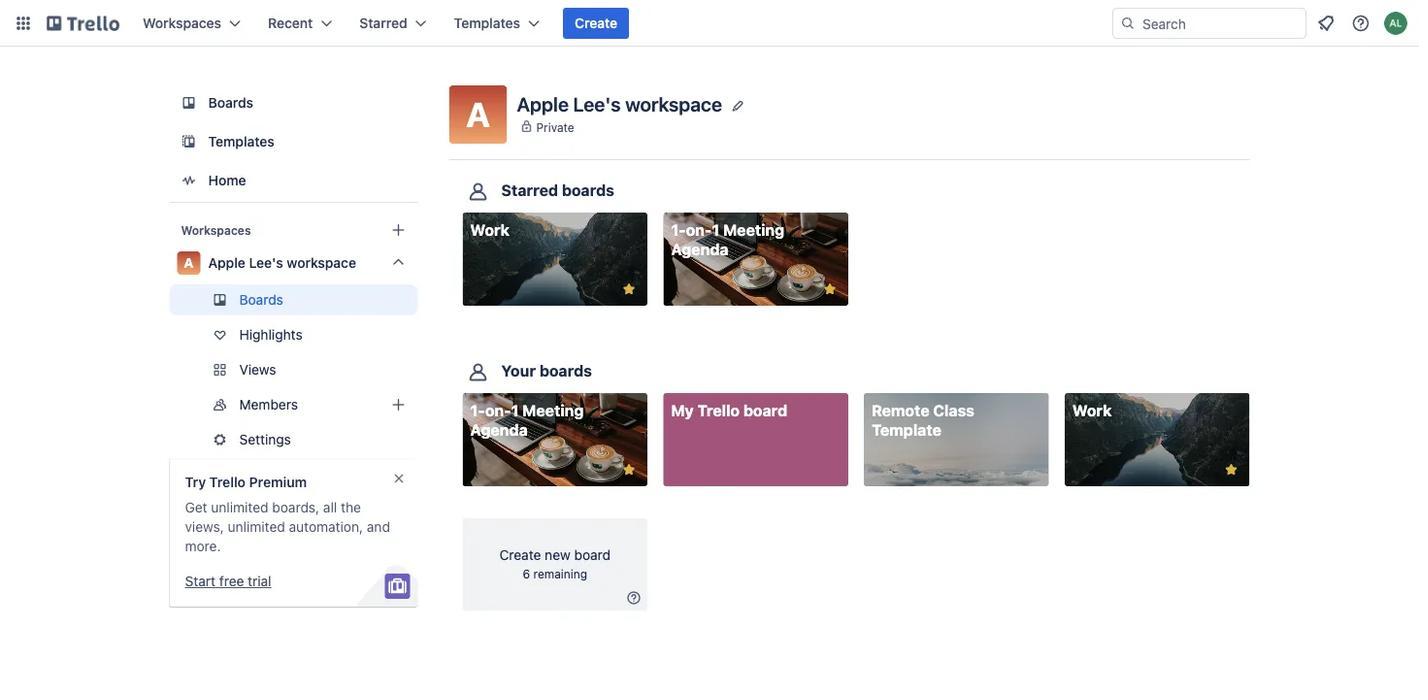 Task type: locate. For each thing, give the bounding box(es) containing it.
starred for starred boards
[[502, 181, 558, 200]]

templates
[[454, 15, 521, 31], [208, 134, 275, 150]]

more.
[[185, 538, 221, 554]]

templates up a 'button'
[[454, 15, 521, 31]]

boards up highlights
[[239, 292, 283, 308]]

1 horizontal spatial a
[[466, 94, 490, 134]]

1 vertical spatial unlimited
[[228, 519, 285, 535]]

boards right board image
[[208, 95, 254, 111]]

all
[[323, 500, 337, 516]]

0 horizontal spatial work
[[470, 221, 510, 239]]

trello right try
[[209, 474, 246, 490]]

trello
[[698, 402, 740, 420], [209, 474, 246, 490]]

try trello premium get unlimited boards, all the views, unlimited automation, and more.
[[185, 474, 390, 554]]

a left "private"
[[466, 94, 490, 134]]

my trello board
[[671, 402, 788, 420]]

apple lee (applelee29) image
[[1385, 12, 1408, 35]]

0 vertical spatial 1-
[[671, 221, 686, 239]]

starred
[[360, 15, 408, 31], [502, 181, 558, 200]]

1 vertical spatial 1
[[511, 402, 519, 420]]

automation,
[[289, 519, 363, 535]]

1 vertical spatial workspace
[[287, 255, 356, 271]]

new
[[545, 547, 571, 563]]

unlimited up views,
[[211, 500, 269, 516]]

0 vertical spatial 1
[[712, 221, 720, 239]]

your
[[502, 362, 536, 380]]

workspace up highlights link on the left of page
[[287, 255, 356, 271]]

meeting
[[724, 221, 785, 239], [523, 402, 584, 420]]

1 horizontal spatial board
[[744, 402, 788, 420]]

0 vertical spatial board
[[744, 402, 788, 420]]

0 vertical spatial work link
[[463, 213, 648, 306]]

a down home icon on the left top of page
[[184, 255, 194, 271]]

boards
[[208, 95, 254, 111], [239, 292, 283, 308]]

apple
[[517, 92, 569, 115], [208, 255, 246, 271]]

0 horizontal spatial templates
[[208, 134, 275, 150]]

1 vertical spatial lee's
[[249, 255, 283, 271]]

0 vertical spatial templates
[[454, 15, 521, 31]]

boards link up the templates link
[[169, 85, 418, 120]]

create
[[575, 15, 618, 31], [500, 547, 541, 563]]

0 horizontal spatial 1-on-1 meeting agenda link
[[463, 393, 648, 487]]

trello inside try trello premium get unlimited boards, all the views, unlimited automation, and more.
[[209, 474, 246, 490]]

0 vertical spatial trello
[[698, 402, 740, 420]]

click to unstar this board. it will be removed from your starred list. image
[[621, 281, 638, 298], [621, 461, 638, 479], [1223, 461, 1241, 479]]

board for create new board 6 remaining
[[574, 547, 611, 563]]

0 vertical spatial starred
[[360, 15, 408, 31]]

remote
[[872, 402, 930, 420]]

board right my
[[744, 402, 788, 420]]

1 horizontal spatial workspace
[[625, 92, 722, 115]]

create inside button
[[575, 15, 618, 31]]

start free trial button
[[185, 572, 271, 591]]

board
[[744, 402, 788, 420], [574, 547, 611, 563]]

1 vertical spatial apple lee's workspace
[[208, 255, 356, 271]]

apple lee's workspace up "private"
[[517, 92, 722, 115]]

on-
[[686, 221, 712, 239], [485, 402, 511, 420]]

settings
[[239, 432, 291, 448]]

1 horizontal spatial 1-on-1 meeting agenda link
[[664, 213, 849, 306]]

0 horizontal spatial work link
[[463, 213, 648, 306]]

templates button
[[443, 8, 552, 39]]

agenda
[[671, 240, 729, 259], [470, 421, 528, 440]]

create inside create new board 6 remaining
[[500, 547, 541, 563]]

1-on-1 meeting agenda
[[671, 221, 785, 259], [470, 402, 584, 440]]

0 vertical spatial on-
[[686, 221, 712, 239]]

0 vertical spatial agenda
[[671, 240, 729, 259]]

1 horizontal spatial apple
[[517, 92, 569, 115]]

unlimited
[[211, 500, 269, 516], [228, 519, 285, 535]]

apple up "private"
[[517, 92, 569, 115]]

trello right my
[[698, 402, 740, 420]]

workspaces button
[[131, 8, 253, 39]]

templates up home at the left of page
[[208, 134, 275, 150]]

1 horizontal spatial lee's
[[573, 92, 621, 115]]

boards,
[[272, 500, 320, 516]]

Search field
[[1136, 9, 1306, 38]]

0 vertical spatial work
[[470, 221, 510, 239]]

lee's up "private"
[[573, 92, 621, 115]]

workspaces down home at the left of page
[[181, 223, 251, 237]]

lee's
[[573, 92, 621, 115], [249, 255, 283, 271]]

unlimited down boards,
[[228, 519, 285, 535]]

1 vertical spatial 1-on-1 meeting agenda
[[470, 402, 584, 440]]

starred down "private"
[[502, 181, 558, 200]]

private
[[537, 120, 575, 134]]

1 vertical spatial a
[[184, 255, 194, 271]]

1 vertical spatial work link
[[1065, 393, 1250, 487]]

2 boards link from the top
[[169, 285, 418, 316]]

board image
[[177, 91, 201, 115]]

1 vertical spatial on-
[[485, 402, 511, 420]]

lee's up highlights
[[249, 255, 283, 271]]

1 vertical spatial agenda
[[470, 421, 528, 440]]

workspaces up board image
[[143, 15, 221, 31]]

board for my trello board
[[744, 402, 788, 420]]

1 vertical spatial meeting
[[523, 402, 584, 420]]

click to unstar this board. it will be removed from your starred list. image
[[821, 281, 839, 298]]

primary element
[[0, 0, 1420, 47]]

1-
[[671, 221, 686, 239], [470, 402, 485, 420]]

0 vertical spatial meeting
[[724, 221, 785, 239]]

0 horizontal spatial starred
[[360, 15, 408, 31]]

template
[[872, 421, 942, 440]]

1 horizontal spatial on-
[[686, 221, 712, 239]]

1 horizontal spatial 1-on-1 meeting agenda
[[671, 221, 785, 259]]

0 vertical spatial apple
[[517, 92, 569, 115]]

0 vertical spatial boards
[[562, 181, 615, 200]]

1 vertical spatial apple
[[208, 255, 246, 271]]

1-on-1 meeting agenda link
[[664, 213, 849, 306], [463, 393, 648, 487]]

1 horizontal spatial work link
[[1065, 393, 1250, 487]]

click to unstar this board. it will be removed from your starred list. image for my trello board
[[621, 461, 638, 479]]

and
[[367, 519, 390, 535]]

0 horizontal spatial create
[[500, 547, 541, 563]]

1 horizontal spatial meeting
[[724, 221, 785, 239]]

workspace down 'primary' element
[[625, 92, 722, 115]]

0 horizontal spatial 1
[[511, 402, 519, 420]]

1 vertical spatial templates
[[208, 134, 275, 150]]

workspaces
[[143, 15, 221, 31], [181, 223, 251, 237]]

free
[[219, 573, 244, 589]]

1 vertical spatial trello
[[209, 474, 246, 490]]

0 horizontal spatial trello
[[209, 474, 246, 490]]

work link
[[463, 213, 648, 306], [1065, 393, 1250, 487]]

create a workspace image
[[387, 218, 410, 242]]

0 horizontal spatial agenda
[[470, 421, 528, 440]]

boards
[[562, 181, 615, 200], [540, 362, 592, 380]]

a
[[466, 94, 490, 134], [184, 255, 194, 271]]

1
[[712, 221, 720, 239], [511, 402, 519, 420]]

create for create
[[575, 15, 618, 31]]

apple lee's workspace up highlights
[[208, 255, 356, 271]]

members
[[239, 397, 298, 413]]

add image
[[387, 393, 410, 417]]

0 vertical spatial apple lee's workspace
[[517, 92, 722, 115]]

starred right the recent dropdown button
[[360, 15, 408, 31]]

1 vertical spatial starred
[[502, 181, 558, 200]]

starred inside popup button
[[360, 15, 408, 31]]

boards link up highlights link on the left of page
[[169, 285, 418, 316]]

0 horizontal spatial board
[[574, 547, 611, 563]]

workspace
[[625, 92, 722, 115], [287, 255, 356, 271]]

boards right your
[[540, 362, 592, 380]]

work
[[470, 221, 510, 239], [1073, 402, 1112, 420]]

boards link
[[169, 85, 418, 120], [169, 285, 418, 316]]

0 vertical spatial workspaces
[[143, 15, 221, 31]]

0 vertical spatial a
[[466, 94, 490, 134]]

6
[[523, 568, 530, 581]]

1 for click to unstar this board. it will be removed from your starred list. icon
[[712, 221, 720, 239]]

1 horizontal spatial agenda
[[671, 240, 729, 259]]

recent
[[268, 15, 313, 31]]

0 horizontal spatial 1-
[[470, 402, 485, 420]]

1 vertical spatial board
[[574, 547, 611, 563]]

boards for your boards
[[540, 362, 592, 380]]

1 vertical spatial work
[[1073, 402, 1112, 420]]

1 horizontal spatial create
[[575, 15, 618, 31]]

starred boards
[[502, 181, 615, 200]]

sm image
[[624, 588, 644, 607]]

members link
[[169, 389, 418, 420]]

board inside create new board 6 remaining
[[574, 547, 611, 563]]

apple lee's workspace
[[517, 92, 722, 115], [208, 255, 356, 271]]

create new board 6 remaining
[[500, 547, 611, 581]]

0 vertical spatial unlimited
[[211, 500, 269, 516]]

0 vertical spatial boards link
[[169, 85, 418, 120]]

0 vertical spatial 1-on-1 meeting agenda
[[671, 221, 785, 259]]

0 horizontal spatial meeting
[[523, 402, 584, 420]]

remaining
[[534, 568, 588, 581]]

1 vertical spatial create
[[500, 547, 541, 563]]

board right new
[[574, 547, 611, 563]]

home link
[[169, 163, 418, 198]]

apple down home at the left of page
[[208, 255, 246, 271]]

boards down "private"
[[562, 181, 615, 200]]

1 horizontal spatial trello
[[698, 402, 740, 420]]

recent button
[[256, 8, 344, 39]]

0 horizontal spatial apple lee's workspace
[[208, 255, 356, 271]]

0 vertical spatial create
[[575, 15, 618, 31]]

the
[[341, 500, 361, 516]]

1 horizontal spatial starred
[[502, 181, 558, 200]]

1 horizontal spatial 1
[[712, 221, 720, 239]]

boards for starred boards
[[562, 181, 615, 200]]

1 vertical spatial boards
[[540, 362, 592, 380]]

1 horizontal spatial work
[[1073, 402, 1112, 420]]

1 vertical spatial boards link
[[169, 285, 418, 316]]

my trello board link
[[664, 393, 849, 487]]

0 horizontal spatial workspace
[[287, 255, 356, 271]]

a inside 'button'
[[466, 94, 490, 134]]

1 horizontal spatial templates
[[454, 15, 521, 31]]

0 horizontal spatial 1-on-1 meeting agenda
[[470, 402, 584, 440]]



Task type: vqa. For each thing, say whether or not it's contained in the screenshot.
'miller's'
no



Task type: describe. For each thing, give the bounding box(es) containing it.
agenda for click to unstar this board. it will be removed from your starred list. icon
[[671, 240, 729, 259]]

open information menu image
[[1352, 14, 1371, 33]]

1 vertical spatial boards
[[239, 292, 283, 308]]

1 for click to unstar this board. it will be removed from your starred list. image corresponding to my trello board
[[511, 402, 519, 420]]

0 horizontal spatial on-
[[485, 402, 511, 420]]

views link
[[169, 354, 418, 386]]

settings link
[[169, 424, 418, 455]]

remote class template
[[872, 402, 975, 440]]

template board image
[[177, 130, 201, 153]]

0 vertical spatial 1-on-1 meeting agenda link
[[664, 213, 849, 306]]

starred for starred
[[360, 15, 408, 31]]

1 vertical spatial 1-
[[470, 402, 485, 420]]

start free trial
[[185, 573, 271, 589]]

0 horizontal spatial apple
[[208, 255, 246, 271]]

highlights link
[[169, 319, 418, 351]]

home image
[[177, 169, 201, 192]]

1 vertical spatial 1-on-1 meeting agenda link
[[463, 393, 648, 487]]

templates link
[[169, 124, 418, 159]]

templates inside popup button
[[454, 15, 521, 31]]

search image
[[1121, 16, 1136, 31]]

1 horizontal spatial apple lee's workspace
[[517, 92, 722, 115]]

0 vertical spatial workspace
[[625, 92, 722, 115]]

a button
[[449, 85, 507, 144]]

create for create new board 6 remaining
[[500, 547, 541, 563]]

1 boards link from the top
[[169, 85, 418, 120]]

0 horizontal spatial lee's
[[249, 255, 283, 271]]

trello for my
[[698, 402, 740, 420]]

highlights
[[239, 327, 303, 343]]

views,
[[185, 519, 224, 535]]

your boards
[[502, 362, 592, 380]]

1 horizontal spatial 1-
[[671, 221, 686, 239]]

start
[[185, 573, 216, 589]]

1-on-1 meeting agenda for topmost 1-on-1 meeting agenda link
[[671, 221, 785, 259]]

agenda for click to unstar this board. it will be removed from your starred list. image corresponding to my trello board
[[470, 421, 528, 440]]

premium
[[249, 474, 307, 490]]

class
[[934, 402, 975, 420]]

trello for try
[[209, 474, 246, 490]]

0 vertical spatial lee's
[[573, 92, 621, 115]]

click to unstar this board. it will be removed from your starred list. image for 1-on-1 meeting agenda
[[621, 281, 638, 298]]

trial
[[248, 573, 271, 589]]

1 vertical spatial workspaces
[[181, 223, 251, 237]]

workspaces inside dropdown button
[[143, 15, 221, 31]]

views
[[239, 362, 276, 378]]

my
[[671, 402, 694, 420]]

0 vertical spatial boards
[[208, 95, 254, 111]]

remote class template link
[[864, 393, 1049, 487]]

get
[[185, 500, 207, 516]]

home
[[208, 172, 246, 188]]

0 notifications image
[[1315, 12, 1338, 35]]

starred button
[[348, 8, 439, 39]]

0 horizontal spatial a
[[184, 255, 194, 271]]

try
[[185, 474, 206, 490]]

1-on-1 meeting agenda for the bottom 1-on-1 meeting agenda link
[[470, 402, 584, 440]]

create button
[[563, 8, 629, 39]]

back to home image
[[47, 8, 119, 39]]



